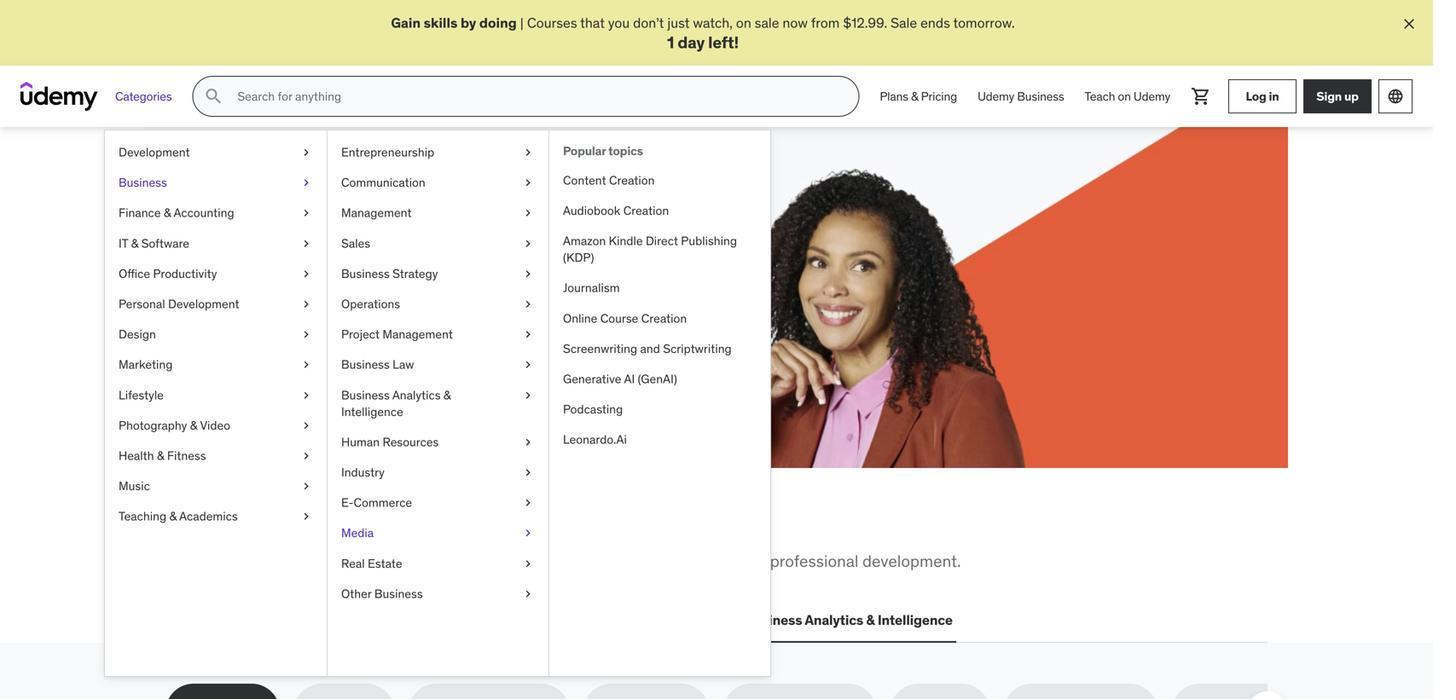Task type: describe. For each thing, give the bounding box(es) containing it.
xsmall image for management
[[521, 205, 535, 222]]

online course creation
[[563, 311, 687, 326]]

journey,
[[460, 278, 508, 295]]

xsmall image for e-commerce
[[521, 495, 535, 512]]

learning
[[408, 278, 457, 295]]

it certifications button
[[303, 601, 411, 642]]

& for pricing
[[911, 89, 919, 104]]

strategy
[[393, 266, 438, 282]]

human resources
[[341, 435, 439, 450]]

xsmall image for design
[[300, 327, 313, 343]]

xsmall image for personal development
[[300, 296, 313, 313]]

leonardo.ai link
[[550, 425, 771, 456]]

academics
[[179, 509, 238, 525]]

Search for anything text field
[[234, 82, 838, 111]]

xsmall image for business
[[300, 175, 313, 191]]

plans & pricing link
[[870, 76, 968, 117]]

intelligence for business analytics & intelligence link
[[341, 405, 403, 420]]

content
[[563, 173, 606, 188]]

software
[[141, 236, 189, 251]]

log
[[1246, 89, 1267, 104]]

teaching & academics link
[[105, 502, 327, 532]]

(and
[[227, 236, 286, 271]]

amazon
[[563, 234, 606, 249]]

xsmall image for office productivity
[[300, 266, 313, 283]]

amazon kindle direct publishing (kdp) link
[[550, 226, 771, 273]]

music link
[[105, 472, 327, 502]]

xsmall image for communication
[[521, 175, 535, 191]]

audiobook
[[563, 203, 621, 219]]

you inside the all the skills you need in one place from critical workplace skills to technical topics, our catalog supports well-rounded professional development.
[[337, 509, 386, 544]]

xsmall image for photography & video
[[300, 418, 313, 434]]

publishing
[[681, 234, 737, 249]]

kindle
[[609, 234, 643, 249]]

finance & accounting link
[[105, 198, 327, 229]]

xsmall image for marketing
[[300, 357, 313, 374]]

xsmall image for human resources
[[521, 434, 535, 451]]

video
[[200, 418, 230, 434]]

business link
[[105, 168, 327, 198]]

0 vertical spatial development
[[119, 145, 190, 160]]

courses for (and
[[227, 278, 277, 295]]

xsmall image for health & fitness
[[300, 448, 313, 465]]

operations
[[341, 297, 400, 312]]

business analytics & intelligence for business analytics & intelligence link
[[341, 388, 451, 420]]

xsmall image for business strategy
[[521, 266, 535, 283]]

other
[[341, 587, 372, 602]]

creation for audiobook creation
[[624, 203, 669, 219]]

xsmall image for media
[[521, 526, 535, 542]]

gain
[[391, 14, 421, 32]]

for
[[280, 278, 297, 295]]

submit search image
[[203, 86, 224, 107]]

on inside gain skills by doing | courses that you don't just watch, on sale now from $12.99. sale ends tomorrow. 1 day left!
[[736, 14, 752, 32]]

course
[[601, 311, 639, 326]]

journalism
[[563, 281, 620, 296]]

all
[[166, 509, 205, 544]]

business law link
[[328, 350, 549, 381]]

1 vertical spatial management
[[383, 327, 453, 342]]

photography & video
[[119, 418, 230, 434]]

teaching
[[119, 509, 166, 525]]

catalog
[[545, 551, 599, 572]]

online
[[563, 311, 598, 326]]

direct
[[646, 234, 678, 249]]

content creation
[[563, 173, 655, 188]]

tomorrow. for |
[[954, 14, 1015, 32]]

creation for content creation
[[609, 173, 655, 188]]

industry link
[[328, 458, 549, 488]]

screenwriting and scriptwriting
[[563, 341, 732, 357]]

workplace
[[259, 551, 334, 572]]

xsmall image for business law
[[521, 357, 535, 374]]

real
[[341, 556, 365, 572]]

it & software link
[[105, 229, 327, 259]]

office productivity link
[[105, 259, 327, 289]]

media link
[[328, 519, 549, 549]]

(genai)
[[638, 372, 677, 387]]

your
[[378, 278, 404, 295]]

in inside learn, practice, succeed (and save) courses for every skill in your learning journey, starting at $12.99. sale ends tomorrow.
[[364, 278, 375, 295]]

fitness
[[167, 449, 206, 464]]

popular topics
[[563, 144, 643, 159]]

office
[[119, 266, 150, 282]]

close image
[[1401, 15, 1418, 32]]

it for it certifications
[[306, 612, 318, 630]]

2 udemy from the left
[[1134, 89, 1171, 104]]

teach
[[1085, 89, 1116, 104]]

2 vertical spatial skills
[[338, 551, 374, 572]]

sign
[[1317, 89, 1342, 104]]

that
[[580, 14, 605, 32]]

finance & accounting
[[119, 206, 234, 221]]

2 vertical spatial creation
[[642, 311, 687, 326]]

xsmall image for real estate
[[521, 556, 535, 573]]

it certifications
[[306, 612, 407, 630]]

from
[[811, 14, 840, 32]]

entrepreneurship link
[[328, 138, 549, 168]]

skills inside gain skills by doing | courses that you don't just watch, on sale now from $12.99. sale ends tomorrow. 1 day left!
[[424, 14, 458, 32]]

from
[[166, 551, 203, 572]]

& for academics
[[169, 509, 177, 525]]

pricing
[[921, 89, 958, 104]]

human
[[341, 435, 380, 450]]

courses for doing
[[527, 14, 577, 32]]

design
[[119, 327, 156, 342]]

& inside business analytics & intelligence link
[[444, 388, 451, 403]]

one
[[492, 509, 541, 544]]

other business link
[[328, 580, 549, 610]]

intelligence for business analytics & intelligence button
[[878, 612, 953, 630]]

it for it & software
[[119, 236, 128, 251]]

business law
[[341, 357, 414, 373]]

popular
[[563, 144, 606, 159]]

tomorrow. for save)
[[353, 297, 414, 315]]

sale for |
[[891, 14, 918, 32]]

skill
[[337, 278, 360, 295]]

the
[[210, 509, 254, 544]]

place
[[546, 509, 617, 544]]

our
[[518, 551, 541, 572]]

communication link
[[328, 168, 549, 198]]

categories button
[[105, 76, 182, 117]]

scriptwriting
[[663, 341, 732, 357]]

(kdp)
[[563, 250, 594, 266]]

management link
[[328, 198, 549, 229]]

$12.99. for |
[[843, 14, 888, 32]]

business down business law
[[341, 388, 390, 403]]

office productivity
[[119, 266, 217, 282]]

don't
[[633, 14, 664, 32]]

shopping cart with 0 items image
[[1191, 86, 1212, 107]]

sale for save)
[[290, 297, 317, 315]]

finance
[[119, 206, 161, 221]]

media element
[[549, 131, 771, 677]]

journalism link
[[550, 273, 771, 304]]

project management
[[341, 327, 453, 342]]

accounting
[[174, 206, 234, 221]]

succeed
[[442, 202, 548, 237]]

business inside button
[[745, 612, 802, 630]]

you inside gain skills by doing | courses that you don't just watch, on sale now from $12.99. sale ends tomorrow. 1 day left!
[[608, 14, 630, 32]]

& for video
[[190, 418, 197, 434]]

starting
[[511, 278, 559, 295]]



Task type: vqa. For each thing, say whether or not it's contained in the screenshot.
1st 3
no



Task type: locate. For each thing, give the bounding box(es) containing it.
$12.99. inside learn, practice, succeed (and save) courses for every skill in your learning journey, starting at $12.99. sale ends tomorrow.
[[242, 297, 287, 315]]

1 vertical spatial creation
[[624, 203, 669, 219]]

entrepreneurship
[[341, 145, 435, 160]]

development link
[[105, 138, 327, 168]]

save)
[[292, 236, 359, 271]]

business up finance
[[119, 175, 167, 191]]

0 vertical spatial $12.99.
[[843, 14, 888, 32]]

xsmall image for entrepreneurship
[[521, 144, 535, 161]]

1 vertical spatial tomorrow.
[[353, 297, 414, 315]]

1 horizontal spatial business analytics & intelligence
[[745, 612, 953, 630]]

business analytics & intelligence down the professional
[[745, 612, 953, 630]]

in up topics,
[[461, 509, 487, 544]]

& down development. on the right bottom
[[866, 612, 875, 630]]

business down rounded
[[745, 612, 802, 630]]

& inside photography & video "link"
[[190, 418, 197, 434]]

xsmall image for finance & accounting
[[300, 205, 313, 222]]

xsmall image for project management
[[521, 327, 535, 343]]

business down estate
[[375, 587, 423, 602]]

1 horizontal spatial skills
[[338, 551, 374, 572]]

0 vertical spatial business analytics & intelligence
[[341, 388, 451, 420]]

sale inside gain skills by doing | courses that you don't just watch, on sale now from $12.99. sale ends tomorrow. 1 day left!
[[891, 14, 918, 32]]

ends down skill
[[320, 297, 350, 315]]

0 horizontal spatial intelligence
[[341, 405, 403, 420]]

business left the teach in the top right of the page
[[1017, 89, 1065, 104]]

ends for |
[[921, 14, 951, 32]]

1 vertical spatial it
[[306, 612, 318, 630]]

choose a language image
[[1388, 88, 1405, 105]]

personal
[[119, 297, 165, 312]]

xsmall image inside 'human resources' link
[[521, 434, 535, 451]]

it inside it certifications button
[[306, 612, 318, 630]]

xsmall image inside 'lifestyle' link
[[300, 387, 313, 404]]

1 vertical spatial in
[[364, 278, 375, 295]]

xsmall image inside it & software link
[[300, 236, 313, 252]]

tomorrow. down your
[[353, 297, 414, 315]]

real estate
[[341, 556, 402, 572]]

1 vertical spatial courses
[[227, 278, 277, 295]]

&
[[911, 89, 919, 104], [164, 206, 171, 221], [131, 236, 138, 251], [444, 388, 451, 403], [190, 418, 197, 434], [157, 449, 164, 464], [169, 509, 177, 525], [866, 612, 875, 630]]

1 vertical spatial intelligence
[[878, 612, 953, 630]]

xsmall image inside the real estate link
[[521, 556, 535, 573]]

xsmall image inside finance & accounting link
[[300, 205, 313, 222]]

xsmall image inside "project management" link
[[521, 327, 535, 343]]

business analytics & intelligence
[[341, 388, 451, 420], [745, 612, 953, 630]]

0 horizontal spatial business analytics & intelligence
[[341, 388, 451, 420]]

0 horizontal spatial on
[[736, 14, 752, 32]]

teach on udemy link
[[1075, 76, 1181, 117]]

well-
[[671, 551, 706, 572]]

courses inside learn, practice, succeed (and save) courses for every skill in your learning journey, starting at $12.99. sale ends tomorrow.
[[227, 278, 277, 295]]

sale down every
[[290, 297, 317, 315]]

data
[[519, 612, 549, 630]]

2 horizontal spatial skills
[[424, 14, 458, 32]]

0 vertical spatial ends
[[921, 14, 951, 32]]

you
[[608, 14, 630, 32], [337, 509, 386, 544]]

creation down journalism link
[[642, 311, 687, 326]]

1 horizontal spatial intelligence
[[878, 612, 953, 630]]

xsmall image inside e-commerce link
[[521, 495, 535, 512]]

2 horizontal spatial in
[[1269, 89, 1280, 104]]

udemy right pricing
[[978, 89, 1015, 104]]

0 vertical spatial on
[[736, 14, 752, 32]]

0 horizontal spatial you
[[337, 509, 386, 544]]

1 vertical spatial $12.99.
[[242, 297, 287, 315]]

skills down the media
[[338, 551, 374, 572]]

$12.99. inside gain skills by doing | courses that you don't just watch, on sale now from $12.99. sale ends tomorrow. 1 day left!
[[843, 14, 888, 32]]

xsmall image inside health & fitness link
[[300, 448, 313, 465]]

management down communication
[[341, 206, 412, 221]]

analytics inside button
[[805, 612, 864, 630]]

analytics inside business analytics & intelligence
[[392, 388, 441, 403]]

on left 'sale'
[[736, 14, 752, 32]]

courses inside gain skills by doing | courses that you don't just watch, on sale now from $12.99. sale ends tomorrow. 1 day left!
[[527, 14, 577, 32]]

doing
[[479, 14, 517, 32]]

1 horizontal spatial udemy
[[1134, 89, 1171, 104]]

just
[[668, 14, 690, 32]]

xsmall image inside office productivity link
[[300, 266, 313, 283]]

udemy
[[978, 89, 1015, 104], [1134, 89, 1171, 104]]

1
[[667, 32, 674, 52]]

business up operations
[[341, 266, 390, 282]]

it & software
[[119, 236, 189, 251]]

xsmall image for lifestyle
[[300, 387, 313, 404]]

practice,
[[321, 202, 437, 237]]

& down business law link
[[444, 388, 451, 403]]

1 vertical spatial on
[[1118, 89, 1131, 104]]

1 horizontal spatial analytics
[[805, 612, 864, 630]]

& for software
[[131, 236, 138, 251]]

& inside business analytics & intelligence button
[[866, 612, 875, 630]]

intelligence down development. on the right bottom
[[878, 612, 953, 630]]

0 horizontal spatial $12.99.
[[242, 297, 287, 315]]

generative
[[563, 372, 622, 387]]

real estate link
[[328, 549, 549, 580]]

rounded
[[706, 551, 766, 572]]

in inside the all the skills you need in one place from critical workplace skills to technical topics, our catalog supports well-rounded professional development.
[[461, 509, 487, 544]]

e-
[[341, 496, 354, 511]]

xsmall image inside business law link
[[521, 357, 535, 374]]

ends inside learn, practice, succeed (and save) courses for every skill in your learning journey, starting at $12.99. sale ends tomorrow.
[[320, 297, 350, 315]]

online course creation link
[[550, 304, 771, 334]]

xsmall image for industry
[[521, 465, 535, 482]]

xsmall image inside music "link"
[[300, 479, 313, 495]]

& inside it & software link
[[131, 236, 138, 251]]

it up office
[[119, 236, 128, 251]]

0 horizontal spatial udemy
[[978, 89, 1015, 104]]

plans
[[880, 89, 909, 104]]

xsmall image for sales
[[521, 236, 535, 252]]

xsmall image inside industry link
[[521, 465, 535, 482]]

sales
[[341, 236, 370, 251]]

it left certifications
[[306, 612, 318, 630]]

other business
[[341, 587, 423, 602]]

design link
[[105, 320, 327, 350]]

business analytics & intelligence link
[[328, 381, 549, 428]]

resources
[[383, 435, 439, 450]]

sign up
[[1317, 89, 1359, 104]]

1 horizontal spatial on
[[1118, 89, 1131, 104]]

xsmall image inside communication link
[[521, 175, 535, 191]]

xsmall image for other business
[[521, 586, 535, 603]]

1 vertical spatial skills
[[259, 509, 332, 544]]

photography
[[119, 418, 187, 434]]

technical
[[396, 551, 462, 572]]

screenwriting
[[563, 341, 638, 357]]

log in
[[1246, 89, 1280, 104]]

watch,
[[693, 14, 733, 32]]

0 vertical spatial courses
[[527, 14, 577, 32]]

xsmall image for teaching & academics
[[300, 509, 313, 526]]

1 horizontal spatial tomorrow.
[[954, 14, 1015, 32]]

xsmall image inside development link
[[300, 144, 313, 161]]

courses right "|"
[[527, 14, 577, 32]]

& inside plans & pricing link
[[911, 89, 919, 104]]

xsmall image inside photography & video "link"
[[300, 418, 313, 434]]

udemy left shopping cart with 0 items image
[[1134, 89, 1171, 104]]

0 horizontal spatial it
[[119, 236, 128, 251]]

management up law
[[383, 327, 453, 342]]

xsmall image inside other business link
[[521, 586, 535, 603]]

xsmall image inside "business strategy" link
[[521, 266, 535, 283]]

media
[[341, 526, 374, 541]]

business strategy
[[341, 266, 438, 282]]

tomorrow. up udemy business at the top of the page
[[954, 14, 1015, 32]]

gain skills by doing | courses that you don't just watch, on sale now from $12.99. sale ends tomorrow. 1 day left!
[[391, 14, 1015, 52]]

0 horizontal spatial analytics
[[392, 388, 441, 403]]

music
[[119, 479, 150, 494]]

creation down topics
[[609, 173, 655, 188]]

1 vertical spatial analytics
[[805, 612, 864, 630]]

0 vertical spatial analytics
[[392, 388, 441, 403]]

& up office
[[131, 236, 138, 251]]

courses
[[527, 14, 577, 32], [227, 278, 277, 295]]

2 vertical spatial in
[[461, 509, 487, 544]]

1 horizontal spatial you
[[608, 14, 630, 32]]

& right finance
[[164, 206, 171, 221]]

creation
[[609, 173, 655, 188], [624, 203, 669, 219], [642, 311, 687, 326]]

1 vertical spatial sale
[[290, 297, 317, 315]]

0 vertical spatial skills
[[424, 14, 458, 32]]

xsmall image inside marketing link
[[300, 357, 313, 374]]

business analytics & intelligence inside button
[[745, 612, 953, 630]]

personal development link
[[105, 289, 327, 320]]

tomorrow.
[[954, 14, 1015, 32], [353, 297, 414, 315]]

analytics down law
[[392, 388, 441, 403]]

& inside teaching & academics link
[[169, 509, 177, 525]]

0 vertical spatial tomorrow.
[[954, 14, 1015, 32]]

xsmall image inside 'business' link
[[300, 175, 313, 191]]

generative ai  (genai) link
[[550, 365, 771, 395]]

|
[[520, 14, 524, 32]]

0 horizontal spatial sale
[[290, 297, 317, 315]]

xsmall image for music
[[300, 479, 313, 495]]

skills left by
[[424, 14, 458, 32]]

content creation link
[[550, 166, 771, 196]]

1 udemy from the left
[[978, 89, 1015, 104]]

sale up plans
[[891, 14, 918, 32]]

0 horizontal spatial tomorrow.
[[353, 297, 414, 315]]

xsmall image inside the personal development link
[[300, 296, 313, 313]]

analytics for business analytics & intelligence link
[[392, 388, 441, 403]]

business strategy link
[[328, 259, 549, 289]]

business analytics & intelligence for business analytics & intelligence button
[[745, 612, 953, 630]]

0 vertical spatial management
[[341, 206, 412, 221]]

science
[[552, 612, 603, 630]]

operations link
[[328, 289, 549, 320]]

$12.99. down for at the top left of page
[[242, 297, 287, 315]]

& left video
[[190, 418, 197, 434]]

it
[[119, 236, 128, 251], [306, 612, 318, 630]]

0 vertical spatial it
[[119, 236, 128, 251]]

ends for save)
[[320, 297, 350, 315]]

you up real
[[337, 509, 386, 544]]

xsmall image inside entrepreneurship 'link'
[[521, 144, 535, 161]]

xsmall image inside design link
[[300, 327, 313, 343]]

business down project in the top of the page
[[341, 357, 390, 373]]

and
[[640, 341, 660, 357]]

sale inside learn, practice, succeed (and save) courses for every skill in your learning journey, starting at $12.99. sale ends tomorrow.
[[290, 297, 317, 315]]

1 vertical spatial ends
[[320, 297, 350, 315]]

project management link
[[328, 320, 549, 350]]

0 horizontal spatial courses
[[227, 278, 277, 295]]

0 vertical spatial intelligence
[[341, 405, 403, 420]]

& right plans
[[911, 89, 919, 104]]

data science button
[[516, 601, 606, 642]]

$12.99. right from
[[843, 14, 888, 32]]

critical
[[207, 551, 255, 572]]

intelligence up human
[[341, 405, 403, 420]]

in up operations
[[364, 278, 375, 295]]

courses up the at
[[227, 278, 277, 295]]

marketing
[[119, 357, 173, 373]]

development down office productivity link
[[168, 297, 239, 312]]

1 horizontal spatial $12.99.
[[843, 14, 888, 32]]

intelligence
[[341, 405, 403, 420], [878, 612, 953, 630]]

udemy image
[[20, 82, 98, 111]]

ends up pricing
[[921, 14, 951, 32]]

in right the log
[[1269, 89, 1280, 104]]

0 vertical spatial sale
[[891, 14, 918, 32]]

creation down content creation link
[[624, 203, 669, 219]]

audiobook creation link
[[550, 196, 771, 226]]

ends inside gain skills by doing | courses that you don't just watch, on sale now from $12.99. sale ends tomorrow. 1 day left!
[[921, 14, 951, 32]]

xsmall image inside business analytics & intelligence link
[[521, 387, 535, 404]]

xsmall image for operations
[[521, 296, 535, 313]]

1 vertical spatial you
[[337, 509, 386, 544]]

0 vertical spatial in
[[1269, 89, 1280, 104]]

& for accounting
[[164, 206, 171, 221]]

by
[[461, 14, 476, 32]]

day
[[678, 32, 705, 52]]

on right the teach in the top right of the page
[[1118, 89, 1131, 104]]

leonardo.ai
[[563, 433, 627, 448]]

1 horizontal spatial in
[[461, 509, 487, 544]]

development down categories dropdown button
[[119, 145, 190, 160]]

& inside health & fitness link
[[157, 449, 164, 464]]

xsmall image for development
[[300, 144, 313, 161]]

certifications
[[321, 612, 407, 630]]

& inside finance & accounting link
[[164, 206, 171, 221]]

1 vertical spatial business analytics & intelligence
[[745, 612, 953, 630]]

xsmall image inside teaching & academics link
[[300, 509, 313, 526]]

it inside it & software link
[[119, 236, 128, 251]]

& right "teaching"
[[169, 509, 177, 525]]

analytics for business analytics & intelligence button
[[805, 612, 864, 630]]

xsmall image
[[300, 144, 313, 161], [521, 144, 535, 161], [300, 175, 313, 191], [300, 205, 313, 222], [300, 266, 313, 283], [521, 266, 535, 283], [300, 296, 313, 313], [521, 327, 535, 343], [300, 357, 313, 374], [300, 418, 313, 434], [300, 448, 313, 465], [521, 465, 535, 482], [300, 479, 313, 495], [300, 509, 313, 526], [521, 526, 535, 542]]

1 horizontal spatial ends
[[921, 14, 951, 32]]

tomorrow. inside gain skills by doing | courses that you don't just watch, on sale now from $12.99. sale ends tomorrow. 1 day left!
[[954, 14, 1015, 32]]

estate
[[368, 556, 402, 572]]

business analytics & intelligence button
[[741, 601, 956, 642]]

intelligence inside button
[[878, 612, 953, 630]]

0 vertical spatial creation
[[609, 173, 655, 188]]

e-commerce link
[[328, 488, 549, 519]]

you right that
[[608, 14, 630, 32]]

development
[[119, 145, 190, 160], [168, 297, 239, 312]]

communication
[[341, 175, 426, 191]]

xsmall image for business analytics & intelligence
[[521, 387, 535, 404]]

skills up workplace
[[259, 509, 332, 544]]

xsmall image inside management link
[[521, 205, 535, 222]]

xsmall image inside sales link
[[521, 236, 535, 252]]

tomorrow. inside learn, practice, succeed (and save) courses for every skill in your learning journey, starting at $12.99. sale ends tomorrow.
[[353, 297, 414, 315]]

& for fitness
[[157, 449, 164, 464]]

project
[[341, 327, 380, 342]]

0 horizontal spatial ends
[[320, 297, 350, 315]]

$12.99. for save)
[[242, 297, 287, 315]]

professional
[[770, 551, 859, 572]]

1 horizontal spatial courses
[[527, 14, 577, 32]]

screenwriting and scriptwriting link
[[550, 334, 771, 365]]

0 horizontal spatial skills
[[259, 509, 332, 544]]

xsmall image for it & software
[[300, 236, 313, 252]]

data science
[[519, 612, 603, 630]]

0 horizontal spatial in
[[364, 278, 375, 295]]

1 vertical spatial development
[[168, 297, 239, 312]]

xsmall image
[[521, 175, 535, 191], [521, 205, 535, 222], [300, 236, 313, 252], [521, 236, 535, 252], [521, 296, 535, 313], [300, 327, 313, 343], [521, 357, 535, 374], [300, 387, 313, 404], [521, 387, 535, 404], [521, 434, 535, 451], [521, 495, 535, 512], [521, 556, 535, 573], [521, 586, 535, 603]]

xsmall image inside operations link
[[521, 296, 535, 313]]

1 horizontal spatial sale
[[891, 14, 918, 32]]

0 vertical spatial you
[[608, 14, 630, 32]]

xsmall image inside media link
[[521, 526, 535, 542]]

analytics down the professional
[[805, 612, 864, 630]]

ai
[[624, 372, 635, 387]]

& right health
[[157, 449, 164, 464]]

amazon kindle direct publishing (kdp)
[[563, 234, 737, 266]]

business analytics & intelligence up human resources
[[341, 388, 451, 420]]

1 horizontal spatial it
[[306, 612, 318, 630]]

supports
[[602, 551, 667, 572]]



